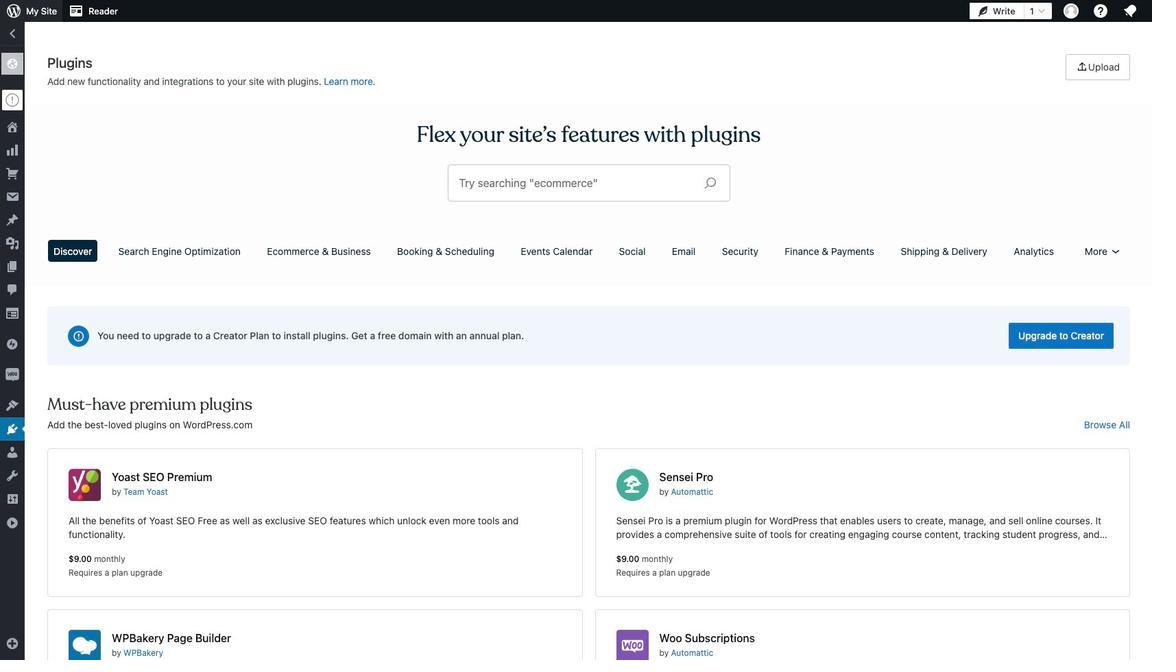 Task type: vqa. For each thing, say whether or not it's contained in the screenshot.
'plugin icon'
yes



Task type: locate. For each thing, give the bounding box(es) containing it.
img image
[[5, 338, 19, 351], [5, 369, 19, 382]]

0 vertical spatial img image
[[5, 338, 19, 351]]

2 img image from the top
[[5, 369, 19, 382]]

1 vertical spatial img image
[[5, 369, 19, 382]]

plugin icon image
[[69, 469, 101, 502], [617, 469, 649, 502], [69, 631, 101, 661], [617, 631, 649, 661]]

open search image
[[693, 174, 728, 193]]

help image
[[1093, 3, 1110, 19]]

main content
[[43, 54, 1136, 661]]

None search field
[[448, 165, 730, 201]]



Task type: describe. For each thing, give the bounding box(es) containing it.
Search search field
[[459, 165, 693, 201]]

my profile image
[[1064, 3, 1080, 19]]

manage your notifications image
[[1123, 3, 1139, 19]]

1 img image from the top
[[5, 338, 19, 351]]



